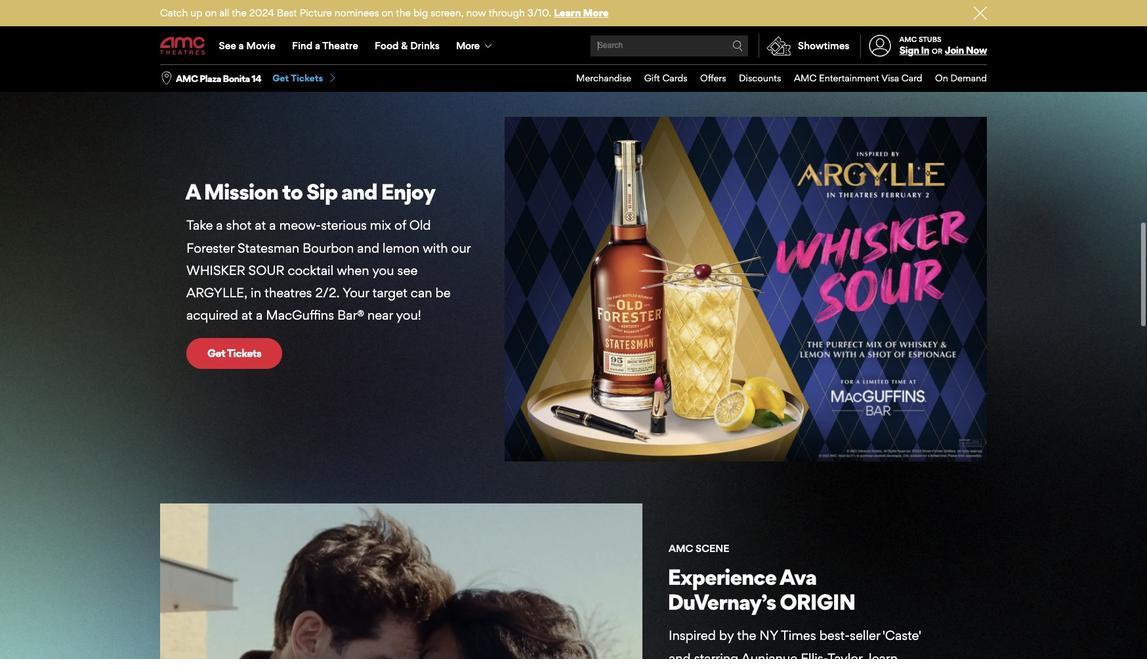 Task type: locate. For each thing, give the bounding box(es) containing it.
amc for amc scene
[[669, 542, 693, 555]]

1 horizontal spatial tickets
[[291, 72, 323, 83]]

get down the acquired on the top
[[207, 347, 225, 360]]

amc for amc plaza bonita 14
[[176, 73, 198, 84]]

merchandise
[[576, 72, 632, 83]]

1 horizontal spatial get
[[273, 72, 289, 83]]

the
[[232, 7, 247, 19], [396, 7, 411, 19], [737, 628, 756, 643]]

amc left the scene
[[669, 542, 693, 555]]

old
[[409, 218, 431, 233]]

1 vertical spatial get
[[207, 347, 225, 360]]

1 on from the left
[[205, 7, 217, 19]]

1 vertical spatial more
[[456, 39, 479, 52]]

the right by
[[737, 628, 756, 643]]

at right shot
[[255, 218, 266, 233]]

0 horizontal spatial get tickets
[[207, 347, 261, 360]]

sterious
[[321, 218, 367, 233]]

menu down learn
[[160, 28, 987, 64]]

join
[[945, 44, 964, 57]]

and down inspired
[[669, 650, 691, 659]]

duvernay's
[[668, 589, 776, 615]]

get tickets
[[273, 72, 323, 83], [207, 347, 261, 360]]

0 horizontal spatial more
[[456, 39, 479, 52]]

taylor,
[[828, 650, 866, 659]]

sign in or join amc stubs element
[[860, 28, 987, 64]]

menu down showtimes image
[[564, 65, 987, 92]]

get tickets down the acquired on the top
[[207, 347, 261, 360]]

get tickets down find
[[273, 72, 323, 83]]

offers
[[700, 72, 726, 83]]

enjoy
[[381, 179, 435, 205]]

when
[[337, 262, 369, 278]]

amc
[[900, 35, 917, 44], [794, 72, 817, 83], [176, 73, 198, 84], [669, 542, 693, 555]]

bonita
[[223, 73, 250, 84]]

learn more link
[[554, 7, 609, 19]]

cocktail
[[288, 262, 334, 278]]

can
[[411, 285, 432, 301]]

merchandise link
[[564, 65, 632, 92]]

discounts link
[[726, 65, 781, 92]]

argylle drink image
[[505, 117, 987, 461]]

0 vertical spatial tickets
[[291, 72, 323, 83]]

amc inside button
[[176, 73, 198, 84]]

get tickets link down find
[[273, 72, 338, 84]]

a
[[239, 39, 244, 52], [315, 39, 320, 52], [216, 218, 223, 233], [269, 218, 276, 233], [256, 307, 263, 323]]

lemon
[[383, 240, 420, 256]]

1 vertical spatial and
[[357, 240, 379, 256]]

drinks
[[410, 39, 440, 52]]

0 vertical spatial and
[[341, 179, 377, 205]]

argylle,
[[186, 285, 247, 301]]

scene
[[696, 542, 730, 555]]

amc for amc stubs sign in or join now
[[900, 35, 917, 44]]

1 horizontal spatial get tickets
[[273, 72, 323, 83]]

1 vertical spatial menu
[[564, 65, 987, 92]]

menu
[[160, 28, 987, 64], [564, 65, 987, 92]]

a right find
[[315, 39, 320, 52]]

starring
[[694, 650, 739, 659]]

0 horizontal spatial on
[[205, 7, 217, 19]]

0 horizontal spatial tickets
[[227, 347, 261, 360]]

in
[[921, 44, 930, 57]]

a right see
[[239, 39, 244, 52]]

sour
[[249, 262, 284, 278]]

more down now
[[456, 39, 479, 52]]

1 vertical spatial at
[[241, 307, 253, 323]]

0 vertical spatial at
[[255, 218, 266, 233]]

seller
[[850, 628, 880, 643]]

showtimes link
[[759, 34, 850, 58]]

gift
[[644, 72, 660, 83]]

1 horizontal spatial more
[[583, 7, 609, 19]]

you
[[372, 262, 394, 278]]

1 vertical spatial get tickets
[[207, 347, 261, 360]]

tickets
[[291, 72, 323, 83], [227, 347, 261, 360]]

our
[[451, 240, 471, 256]]

amc entertainment visa card link
[[781, 65, 923, 92]]

nominees
[[335, 7, 379, 19]]

the left big
[[396, 7, 411, 19]]

get
[[273, 72, 289, 83], [207, 347, 225, 360]]

best-
[[820, 628, 850, 643]]

0 horizontal spatial the
[[232, 7, 247, 19]]

menu containing more
[[160, 28, 987, 64]]

amc stubs sign in or join now
[[900, 35, 987, 57]]

and
[[341, 179, 377, 205], [357, 240, 379, 256], [669, 650, 691, 659]]

tickets down the acquired on the top
[[227, 347, 261, 360]]

visa
[[882, 72, 899, 83]]

your
[[343, 285, 369, 301]]

find
[[292, 39, 313, 52]]

amc logo image
[[160, 37, 206, 55], [160, 37, 206, 55]]

1 vertical spatial tickets
[[227, 347, 261, 360]]

origin
[[780, 589, 855, 615]]

food & drinks
[[375, 39, 440, 52]]

best
[[277, 7, 297, 19]]

more inside button
[[456, 39, 479, 52]]

search the AMC website text field
[[596, 41, 733, 51]]

times
[[781, 628, 816, 643]]

on right 'nominees'
[[382, 7, 393, 19]]

0 vertical spatial get
[[273, 72, 289, 83]]

amc up sign
[[900, 35, 917, 44]]

meow-
[[279, 218, 321, 233]]

0 vertical spatial menu
[[160, 28, 987, 64]]

the right 'all'
[[232, 7, 247, 19]]

in
[[251, 285, 261, 301]]

get tickets link down the acquired on the top
[[186, 338, 282, 369]]

origin blog image
[[160, 503, 643, 659]]

food
[[375, 39, 399, 52]]

experience ava duvernay's origin
[[668, 564, 855, 615]]

more right learn
[[583, 7, 609, 19]]

a for shot
[[216, 218, 223, 233]]

1 vertical spatial get tickets link
[[186, 338, 282, 369]]

aunjanue
[[742, 650, 798, 659]]

discounts
[[739, 72, 781, 83]]

with
[[423, 240, 448, 256]]

0 vertical spatial get tickets
[[273, 72, 323, 83]]

tickets for top get tickets link
[[291, 72, 323, 83]]

mission
[[204, 179, 278, 205]]

and down mix
[[357, 240, 379, 256]]

1 horizontal spatial on
[[382, 7, 393, 19]]

and inside inspired by the ny times best-seller 'caste' and starring aunjanue ellis-taylor, lear
[[669, 650, 691, 659]]

amc left plaza
[[176, 73, 198, 84]]

get right 14
[[273, 72, 289, 83]]

dialog
[[0, 0, 1147, 659]]

get tickets link
[[273, 72, 338, 84], [186, 338, 282, 369]]

you!
[[396, 307, 421, 323]]

see
[[398, 262, 418, 278]]

0 horizontal spatial at
[[241, 307, 253, 323]]

on left 'all'
[[205, 7, 217, 19]]

up
[[190, 7, 202, 19]]

amc down showtimes link
[[794, 72, 817, 83]]

2 horizontal spatial the
[[737, 628, 756, 643]]

0 horizontal spatial get
[[207, 347, 225, 360]]

amc inside amc stubs sign in or join now
[[900, 35, 917, 44]]

3/10.
[[528, 7, 551, 19]]

on demand
[[935, 72, 987, 83]]

offers link
[[688, 65, 726, 92]]

at down the in
[[241, 307, 253, 323]]

find a theatre link
[[284, 28, 367, 64]]

get for the bottommost get tickets link
[[207, 347, 225, 360]]

2 vertical spatial and
[[669, 650, 691, 659]]

catch
[[160, 7, 188, 19]]

to
[[282, 179, 303, 205]]

ava
[[780, 564, 817, 590]]

statesman
[[238, 240, 299, 256]]

tickets down find
[[291, 72, 323, 83]]

a left shot
[[216, 218, 223, 233]]

a up statesman
[[269, 218, 276, 233]]

food & drinks link
[[367, 28, 448, 64]]

catch up on all the 2024 best picture nominees on the big screen, now through 3/10. learn more
[[160, 7, 609, 19]]

sip
[[306, 179, 338, 205]]

and up sterious
[[341, 179, 377, 205]]



Task type: vqa. For each thing, say whether or not it's contained in the screenshot.
the On within On Demand link
no



Task type: describe. For each thing, give the bounding box(es) containing it.
card
[[902, 72, 923, 83]]

a for movie
[[239, 39, 244, 52]]

macguffins
[[266, 307, 334, 323]]

'caste'
[[883, 628, 922, 643]]

submit search icon image
[[733, 41, 743, 51]]

showtimes
[[798, 39, 850, 52]]

take a shot at a meow-sterious mix of old forester statesman bourbon and lemon with our whisker sour cocktail when you see argylle, in theatres 2/2. your target can be acquired at a macguffins bar® near you!
[[186, 218, 471, 323]]

amc plaza bonita 14 button
[[176, 72, 261, 85]]

a mission to sip and enjoy
[[185, 179, 435, 205]]

gift cards
[[644, 72, 688, 83]]

2/2.
[[315, 285, 340, 301]]

big
[[413, 7, 428, 19]]

near
[[368, 307, 393, 323]]

bar®
[[337, 307, 364, 323]]

amc plaza bonita 14
[[176, 73, 261, 84]]

acquired
[[186, 307, 238, 323]]

shot
[[226, 218, 252, 233]]

&
[[401, 39, 408, 52]]

gift cards link
[[632, 65, 688, 92]]

cards
[[663, 72, 688, 83]]

and inside take a shot at a meow-sterious mix of old forester statesman bourbon and lemon with our whisker sour cocktail when you see argylle, in theatres 2/2. your target can be acquired at a macguffins bar® near you!
[[357, 240, 379, 256]]

the inside inspired by the ny times best-seller 'caste' and starring aunjanue ellis-taylor, lear
[[737, 628, 756, 643]]

now
[[966, 44, 987, 57]]

bourbon
[[303, 240, 354, 256]]

inspired
[[669, 628, 716, 643]]

close this dialog image
[[1124, 633, 1138, 647]]

1 horizontal spatial at
[[255, 218, 266, 233]]

menu containing merchandise
[[564, 65, 987, 92]]

ellis-
[[801, 650, 828, 659]]

ny
[[760, 628, 778, 643]]

0 vertical spatial get tickets link
[[273, 72, 338, 84]]

see a movie
[[219, 39, 276, 52]]

0 vertical spatial more
[[583, 7, 609, 19]]

showtimes image
[[759, 34, 798, 58]]

theatre
[[322, 39, 358, 52]]

sign
[[900, 44, 919, 57]]

amc scene
[[669, 542, 730, 555]]

sign in button
[[900, 44, 930, 57]]

join now button
[[945, 44, 987, 57]]

user profile image
[[862, 35, 899, 57]]

see a movie link
[[211, 28, 284, 64]]

entertainment
[[819, 72, 880, 83]]

amc for amc entertainment visa card
[[794, 72, 817, 83]]

or
[[932, 47, 943, 56]]

experience
[[668, 564, 776, 590]]

plaza
[[200, 73, 221, 84]]

a
[[185, 179, 200, 205]]

2 on from the left
[[382, 7, 393, 19]]

demand
[[951, 72, 987, 83]]

target
[[373, 285, 408, 301]]

get for top get tickets link
[[273, 72, 289, 83]]

more button
[[448, 28, 503, 64]]

movie
[[246, 39, 276, 52]]

all
[[219, 7, 229, 19]]

1 horizontal spatial the
[[396, 7, 411, 19]]

on
[[935, 72, 948, 83]]

inspired by the ny times best-seller 'caste' and starring aunjanue ellis-taylor, lear
[[669, 628, 923, 659]]

be
[[436, 285, 451, 301]]

of
[[394, 218, 406, 233]]

a down the in
[[256, 307, 263, 323]]

picture
[[300, 7, 332, 19]]

a for theatre
[[315, 39, 320, 52]]

get tickets for top get tickets link
[[273, 72, 323, 83]]

stubs refresh image
[[160, 0, 643, 75]]

mix
[[370, 218, 391, 233]]

see
[[219, 39, 236, 52]]

take
[[186, 218, 213, 233]]

whisker
[[186, 262, 245, 278]]

screen,
[[431, 7, 464, 19]]

amc entertainment visa card
[[794, 72, 923, 83]]

through
[[489, 7, 525, 19]]

find a theatre
[[292, 39, 358, 52]]

tickets for the bottommost get tickets link
[[227, 347, 261, 360]]

theatres
[[265, 285, 312, 301]]

forester
[[186, 240, 234, 256]]

by
[[719, 628, 734, 643]]

2024
[[249, 7, 274, 19]]

get tickets for the bottommost get tickets link
[[207, 347, 261, 360]]

now
[[466, 7, 486, 19]]

learn
[[554, 7, 581, 19]]



